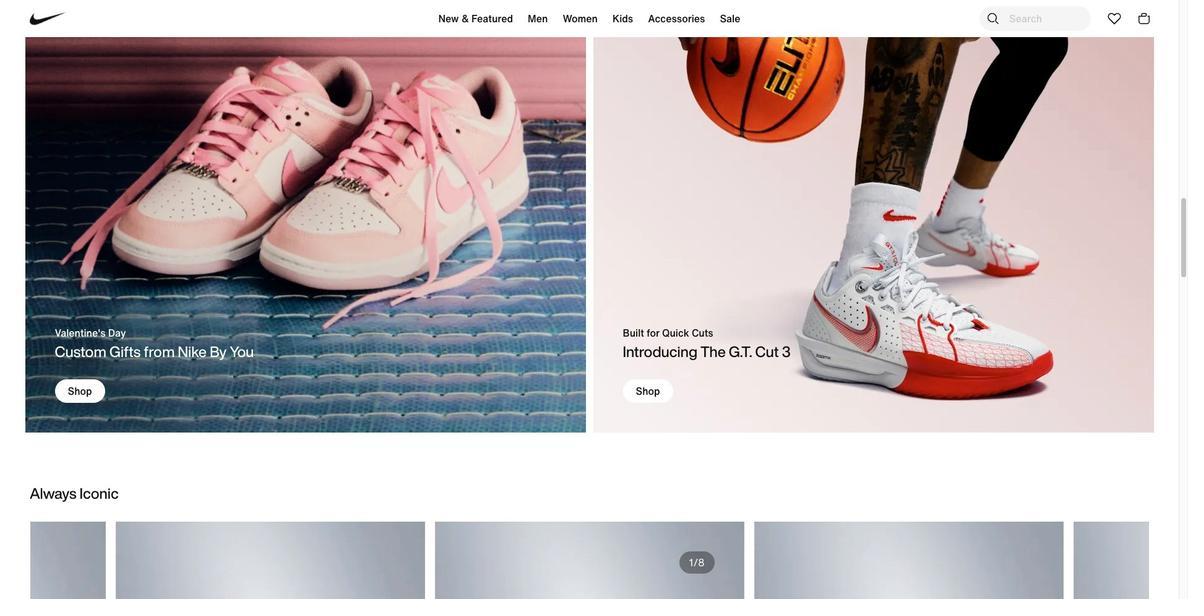 Task type: locate. For each thing, give the bounding box(es) containing it.
Search Products text field
[[980, 6, 1091, 31]]

menu bar
[[210, 2, 968, 40]]

favorites image
[[1107, 11, 1122, 26]]



Task type: vqa. For each thing, say whether or not it's contained in the screenshot.
Materials
no



Task type: describe. For each thing, give the bounding box(es) containing it.
nike home page image
[[24, 0, 72, 43]]

open search modal image
[[986, 11, 1001, 26]]



